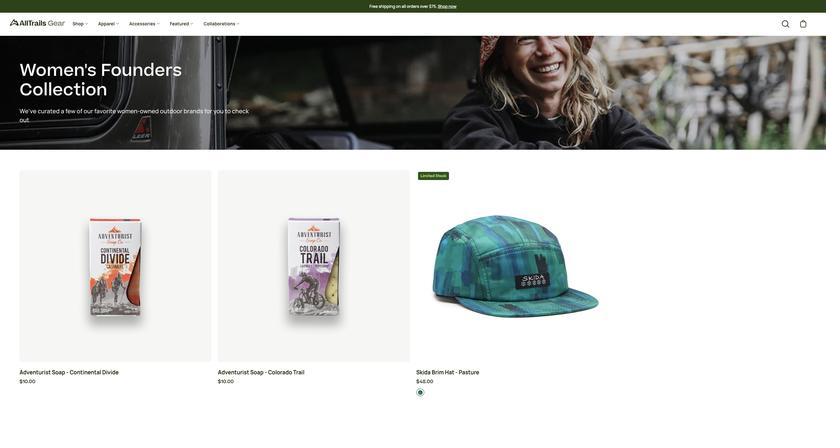 Task type: describe. For each thing, give the bounding box(es) containing it.
curated
[[38, 107, 60, 115]]

toggle plus image for accessories
[[156, 21, 160, 25]]

skida brim hat - pasture link
[[416, 369, 608, 377]]

free
[[370, 3, 378, 9]]

our favorite
[[84, 107, 116, 115]]

featured
[[170, 21, 190, 27]]

hat
[[445, 369, 454, 376]]

toggle plus image for featured
[[190, 21, 194, 25]]

we've
[[20, 107, 37, 115]]

skida brim hat - pasture image
[[418, 390, 423, 395]]

collection
[[20, 78, 107, 102]]

to
[[225, 107, 231, 115]]

adventurist soap - colorado trail link
[[218, 369, 410, 377]]

shipping
[[379, 3, 395, 9]]

skida brim hat - pasture $48.00
[[416, 369, 479, 385]]

women's
[[20, 58, 97, 83]]

$10.00 link for trail
[[218, 378, 410, 386]]

all
[[402, 3, 406, 9]]

brands
[[184, 107, 203, 115]]

adventurist for adventurist soap - colorado trail
[[218, 369, 249, 376]]

- inside skida brim hat - pasture $48.00
[[456, 369, 458, 376]]

$75.
[[429, 3, 437, 9]]

apparel link
[[93, 16, 124, 32]]

pasture
[[459, 369, 479, 376]]

- for continental
[[66, 369, 69, 376]]

adventurist soap - continental divide link
[[20, 369, 211, 377]]

apparel
[[98, 21, 116, 27]]

over
[[420, 3, 428, 9]]

owned
[[140, 107, 159, 115]]

collaborations
[[204, 21, 236, 27]]

toggle plus image for shop
[[85, 21, 88, 25]]

few
[[65, 107, 75, 115]]

toggle plus image for apparel
[[116, 21, 120, 25]]

divide
[[102, 369, 119, 376]]

now
[[449, 3, 457, 9]]

adventurist soap - continental divide $10.00
[[20, 369, 119, 385]]

trail
[[293, 369, 305, 376]]

soap for continental
[[52, 369, 65, 376]]



Task type: vqa. For each thing, say whether or not it's contained in the screenshot.
left $65.00 LINK
no



Task type: locate. For each thing, give the bounding box(es) containing it.
1 toggle plus image from the left
[[156, 21, 160, 25]]

- inside adventurist soap - continental divide $10.00
[[66, 369, 69, 376]]

1 horizontal spatial shop
[[438, 3, 448, 9]]

1 horizontal spatial $10.00
[[218, 378, 234, 385]]

out
[[20, 116, 29, 124]]

soap
[[52, 369, 65, 376], [250, 369, 264, 376]]

- right the hat
[[456, 369, 458, 376]]

1 $10.00 from the left
[[20, 378, 35, 385]]

1 vertical spatial shop
[[73, 21, 85, 27]]

0 horizontal spatial toggle plus image
[[156, 21, 160, 25]]

soap for colorado
[[250, 369, 264, 376]]

2 - from the left
[[265, 369, 267, 376]]

accessories
[[129, 21, 156, 27]]

0 horizontal spatial soap
[[52, 369, 65, 376]]

$10.00 for adventurist soap - colorado trail
[[218, 378, 234, 385]]

toggle plus image left the 'apparel'
[[85, 21, 88, 25]]

soap inside adventurist soap - continental divide $10.00
[[52, 369, 65, 376]]

toggle plus image inside accessories "link"
[[156, 21, 160, 25]]

we've curated a few of our favorite women-owned outdoor brands for you to check out
[[20, 107, 249, 124]]

3 toggle plus image from the left
[[236, 21, 240, 25]]

women's founders collection
[[20, 58, 182, 102]]

outdoor
[[160, 107, 183, 115]]

shop link
[[68, 16, 93, 32]]

adventurist inside "adventurist soap - colorado trail $10.00"
[[218, 369, 249, 376]]

for
[[204, 107, 212, 115]]

1 horizontal spatial toggle plus image
[[116, 21, 120, 25]]

soap inside "adventurist soap - colorado trail $10.00"
[[250, 369, 264, 376]]

toggle plus image inside collaborations link
[[236, 21, 240, 25]]

$10.00 for adventurist soap - continental divide
[[20, 378, 35, 385]]

1 $10.00 link from the left
[[20, 378, 211, 386]]

a
[[61, 107, 64, 115]]

- left continental
[[66, 369, 69, 376]]

2 $10.00 from the left
[[218, 378, 234, 385]]

1 adventurist from the left
[[20, 369, 51, 376]]

1 horizontal spatial $10.00 link
[[218, 378, 410, 386]]

1 - from the left
[[66, 369, 69, 376]]

colorado
[[268, 369, 292, 376]]

toggle plus image inside shop link
[[85, 21, 88, 25]]

0 horizontal spatial shop
[[73, 21, 85, 27]]

founders
[[101, 58, 182, 83]]

shop now link
[[438, 3, 457, 9]]

on
[[396, 3, 401, 9]]

$10.00 link
[[20, 378, 211, 386], [218, 378, 410, 386]]

$10.00 inside "adventurist soap - colorado trail $10.00"
[[218, 378, 234, 385]]

skida
[[416, 369, 431, 376]]

$10.00 link down adventurist soap - colorado trail link
[[218, 378, 410, 386]]

shop inside shop link
[[73, 21, 85, 27]]

shop right $75.
[[438, 3, 448, 9]]

continental
[[70, 369, 101, 376]]

2 $10.00 link from the left
[[218, 378, 410, 386]]

0 horizontal spatial $10.00
[[20, 378, 35, 385]]

toggle plus image
[[156, 21, 160, 25], [190, 21, 194, 25], [236, 21, 240, 25]]

1 horizontal spatial adventurist
[[218, 369, 249, 376]]

toggle plus image
[[85, 21, 88, 25], [116, 21, 120, 25]]

orders
[[407, 3, 419, 9]]

$48.00
[[416, 378, 433, 385]]

2 toggle plus image from the left
[[190, 21, 194, 25]]

adventurist inside adventurist soap - continental divide $10.00
[[20, 369, 51, 376]]

toggle plus image inside apparel link
[[116, 21, 120, 25]]

accessories link
[[124, 16, 165, 32]]

0 horizontal spatial -
[[66, 369, 69, 376]]

0 vertical spatial shop
[[438, 3, 448, 9]]

0 horizontal spatial toggle plus image
[[85, 21, 88, 25]]

free shipping on all orders over $75. shop now
[[370, 3, 457, 9]]

soap left colorado
[[250, 369, 264, 376]]

toggle plus image inside "featured" link
[[190, 21, 194, 25]]

brim
[[432, 369, 444, 376]]

- left colorado
[[265, 369, 267, 376]]

2 toggle plus image from the left
[[116, 21, 120, 25]]

adventurist for adventurist soap - continental divide
[[20, 369, 51, 376]]

$10.00 inside adventurist soap - continental divide $10.00
[[20, 378, 35, 385]]

featured link
[[165, 16, 199, 32]]

shop left the 'apparel'
[[73, 21, 85, 27]]

$10.00 link down adventurist soap - continental divide link
[[20, 378, 211, 386]]

check
[[232, 107, 249, 115]]

2 adventurist from the left
[[218, 369, 249, 376]]

$10.00
[[20, 378, 35, 385], [218, 378, 234, 385]]

adventurist
[[20, 369, 51, 376], [218, 369, 249, 376]]

Skida Brim Hat - Pasture radio
[[417, 389, 424, 397]]

soap left continental
[[52, 369, 65, 376]]

1 horizontal spatial -
[[265, 369, 267, 376]]

1 soap from the left
[[52, 369, 65, 376]]

toggle plus image for collaborations
[[236, 21, 240, 25]]

1 toggle plus image from the left
[[85, 21, 88, 25]]

- inside "adventurist soap - colorado trail $10.00"
[[265, 369, 267, 376]]

adventurist soap - colorado trail $10.00
[[218, 369, 305, 385]]

shop
[[438, 3, 448, 9], [73, 21, 85, 27]]

of
[[77, 107, 82, 115]]

collaborations link
[[199, 16, 245, 32]]

0 horizontal spatial $10.00 link
[[20, 378, 211, 386]]

toggle plus image left accessories
[[116, 21, 120, 25]]

$10.00 link for divide
[[20, 378, 211, 386]]

- for colorado
[[265, 369, 267, 376]]

1 horizontal spatial toggle plus image
[[190, 21, 194, 25]]

3 - from the left
[[456, 369, 458, 376]]

2 horizontal spatial toggle plus image
[[236, 21, 240, 25]]

you
[[213, 107, 224, 115]]

1 horizontal spatial soap
[[250, 369, 264, 376]]

0 horizontal spatial adventurist
[[20, 369, 51, 376]]

-
[[66, 369, 69, 376], [265, 369, 267, 376], [456, 369, 458, 376]]

2 soap from the left
[[250, 369, 264, 376]]

$48.00 link
[[416, 378, 608, 386]]

2 horizontal spatial -
[[456, 369, 458, 376]]

women-
[[117, 107, 140, 115]]



